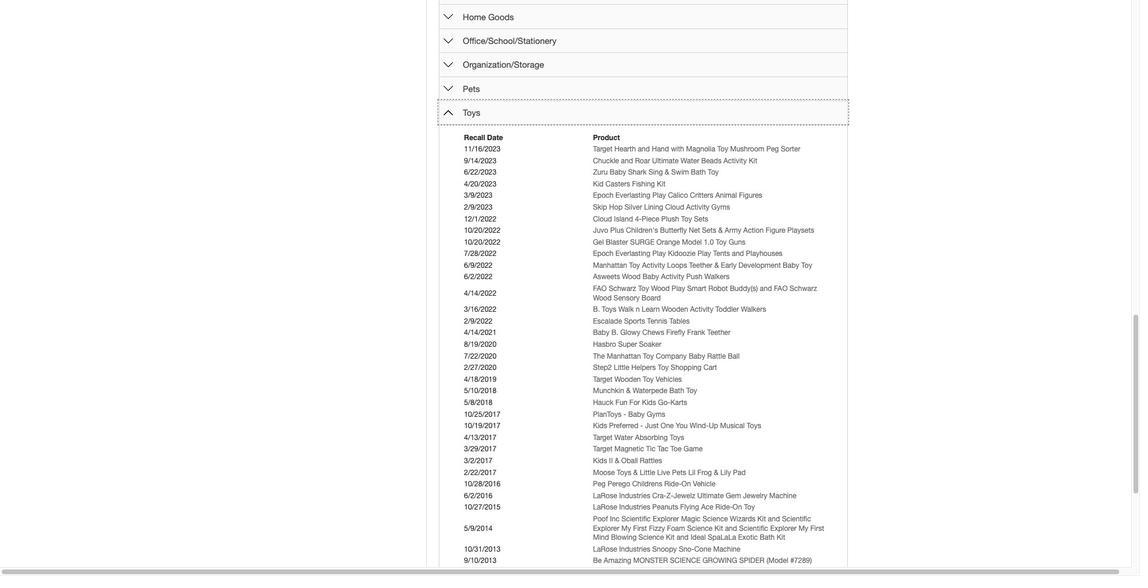 Task type: describe. For each thing, give the bounding box(es) containing it.
ii
[[609, 457, 613, 465]]

& right ii
[[615, 457, 620, 465]]

row containing 2/27/2020
[[463, 362, 832, 374]]

kids ii & oball rattles
[[593, 457, 662, 465]]

gel blaster surge orange model 1.0 toy guns
[[593, 238, 746, 246]]

0 vertical spatial teether
[[689, 261, 713, 270]]

z-
[[667, 492, 674, 500]]

10/20/2022 for juvo
[[464, 226, 501, 235]]

row containing 3/9/2023
[[463, 190, 832, 202]]

& right sing
[[665, 168, 670, 177]]

& left early
[[715, 261, 719, 270]]

piece
[[642, 215, 660, 223]]

1 my from the left
[[622, 524, 631, 533]]

kid
[[593, 180, 604, 188]]

ball
[[728, 352, 740, 360]]

1 schwarz from the left
[[609, 285, 636, 293]]

buddy(s)
[[730, 285, 758, 293]]

munchkin
[[593, 387, 624, 395]]

row containing 11/16/2023
[[463, 144, 832, 155]]

zuru baby shark sing & swim bath toy link
[[593, 168, 719, 177]]

baby down for
[[629, 410, 645, 419]]

kit up the spalala
[[715, 524, 723, 533]]

product
[[593, 133, 620, 142]]

0 horizontal spatial wooden
[[615, 375, 641, 384]]

sports
[[624, 317, 645, 325]]

oball
[[622, 457, 638, 465]]

kit down mushroom
[[749, 157, 758, 165]]

4/14/2021
[[464, 329, 497, 337]]

row containing 5/8/2018
[[463, 397, 832, 409]]

0 horizontal spatial wood
[[593, 294, 612, 302]]

soaker
[[639, 340, 662, 349]]

super
[[618, 340, 637, 349]]

and right 'wizards'
[[768, 515, 780, 523]]

kit down zuru baby shark sing & swim bath toy on the right top of page
[[657, 180, 666, 188]]

row containing 10/27/2015
[[463, 502, 832, 514]]

0 vertical spatial pets
[[463, 84, 480, 94]]

activity down fao schwarz toy wood play smart robot buddy(s) and fao schwarz wood sensory board link
[[690, 305, 714, 314]]

1 horizontal spatial machine
[[770, 492, 797, 500]]

toys up escalade
[[602, 305, 617, 314]]

toy up tents
[[716, 238, 727, 246]]

lil
[[689, 468, 696, 477]]

poof inc scientific explorer magic science wizards kit and scientific explorer my first fizzy foam science kit and scientific explorer my first mind blowing science kit and ideal spalala exotic bath kit link
[[593, 515, 825, 542]]

plus
[[611, 226, 624, 235]]

larose for larose industries peanuts flying ace ride-on toy
[[593, 503, 617, 512]]

animal
[[716, 191, 737, 200]]

toy up beads
[[718, 145, 729, 153]]

play up skip hop silver lining cloud activity gyms
[[653, 191, 666, 200]]

children's
[[626, 226, 658, 235]]

home goods link
[[463, 12, 514, 22]]

row containing fao schwarz toy wood play smart robot buddy(s) and fao schwarz wood sensory board
[[463, 283, 832, 304]]

target for target water absorbing toys
[[593, 434, 613, 442]]

gel blaster surge orange model 1.0 toy guns link
[[593, 238, 746, 246]]

10/20/2022 for gel
[[464, 238, 501, 246]]

toys right circle arrow s image
[[463, 108, 480, 118]]

1 vertical spatial little
[[640, 468, 655, 477]]

2 horizontal spatial explorer
[[771, 524, 797, 533]]

lily
[[721, 468, 731, 477]]

toys link
[[463, 108, 480, 118]]

2 horizontal spatial scientific
[[782, 515, 811, 523]]

company
[[656, 352, 687, 360]]

toy up waterpede
[[643, 375, 654, 384]]

magnolia
[[686, 145, 716, 153]]

swim
[[672, 168, 689, 177]]

target for target hearth and hand with magnolia toy mushroom peg sorter
[[593, 145, 613, 153]]

row containing 6/2/2022
[[463, 272, 832, 283]]

1 horizontal spatial ultimate
[[698, 492, 724, 500]]

toys right musical
[[747, 422, 762, 430]]

row containing 9/10/2013
[[463, 556, 832, 567]]

row containing 4/13/2017
[[463, 432, 832, 444]]

0 horizontal spatial walkers
[[705, 273, 730, 281]]

1 horizontal spatial bath
[[691, 168, 706, 177]]

and inside "fao schwarz toy wood play smart robot buddy(s) and fao schwarz wood sensory board"
[[760, 285, 772, 293]]

loops
[[667, 261, 687, 270]]

hasbro super soaker link
[[593, 340, 662, 349]]

toy down soaker at the bottom right of the page
[[643, 352, 654, 360]]

circle arrow s image
[[444, 108, 453, 117]]

fun
[[616, 399, 628, 407]]

1 horizontal spatial peg
[[767, 145, 779, 153]]

epoch everlasting play kidoozie play tents and playhouses link
[[593, 250, 783, 258]]

row containing 2/9/2022
[[463, 316, 832, 328]]

row containing 4/14/2021
[[463, 328, 832, 339]]

hasbro
[[593, 340, 616, 349]]

shark
[[628, 168, 647, 177]]

for
[[630, 399, 640, 407]]

and up roar
[[638, 145, 650, 153]]

fizzy
[[649, 524, 665, 533]]

0 horizontal spatial cloud
[[593, 215, 612, 223]]

row containing 4/20/2023
[[463, 179, 832, 190]]

row containing 6/2/2016
[[463, 491, 832, 502]]

12/1/2022
[[464, 215, 497, 223]]

0 horizontal spatial peg
[[593, 480, 606, 488]]

magnetic
[[615, 445, 644, 453]]

& left the army
[[719, 226, 723, 235]]

1 vertical spatial bath
[[670, 387, 685, 395]]

& up for
[[626, 387, 631, 395]]

3/16/2022
[[464, 305, 497, 314]]

toy up karts
[[687, 387, 697, 395]]

row containing 3/16/2022
[[463, 304, 832, 316]]

0 vertical spatial wood
[[622, 273, 641, 281]]

1 vertical spatial on
[[733, 503, 742, 512]]

& down oball
[[634, 468, 638, 477]]

target wooden toy vehicles link
[[593, 375, 682, 384]]

row containing 10/28/2016
[[463, 479, 832, 491]]

orange
[[657, 238, 680, 246]]

row containing 10/19/2017
[[463, 421, 832, 432]]

circle arrow e image for pets
[[444, 84, 453, 93]]

shopping
[[671, 364, 702, 372]]

3/9/2023
[[464, 191, 493, 200]]

monster
[[634, 557, 668, 565]]

row containing 2/22/2017
[[463, 467, 832, 479]]

0 horizontal spatial scientific
[[622, 515, 651, 523]]

kit right 'wizards'
[[758, 515, 766, 523]]

jewelry
[[743, 492, 768, 500]]

everlasting for calico
[[616, 191, 651, 200]]

toy down the manhattan toy company baby rattle ball
[[658, 364, 669, 372]]

moose
[[593, 468, 615, 477]]

toddler
[[716, 305, 739, 314]]

learn
[[642, 305, 660, 314]]

home
[[463, 12, 486, 22]]

cloud island 4-piece plush toy sets link
[[593, 215, 709, 223]]

row containing 7/22/2020
[[463, 351, 832, 362]]

activity down loops on the top right of the page
[[661, 273, 685, 281]]

row containing 8/19/2020
[[463, 339, 832, 351]]

0 horizontal spatial little
[[614, 364, 630, 372]]

sno-
[[679, 545, 695, 553]]

surge
[[630, 238, 655, 246]]

play down orange
[[653, 250, 666, 258]]

amazing
[[604, 557, 632, 565]]

juvo plus children's butterfly net sets & army action figure playsets link
[[593, 226, 815, 235]]

9/10/2013
[[464, 557, 497, 565]]

0 horizontal spatial ultimate
[[652, 157, 679, 165]]

1 vertical spatial walkers
[[741, 305, 766, 314]]

mind
[[593, 534, 609, 542]]

baby up shopping
[[689, 352, 706, 360]]

growing
[[703, 557, 738, 565]]

and down guns
[[732, 250, 744, 258]]

0 vertical spatial b.
[[593, 305, 600, 314]]

asweets wood baby activity push walkers link
[[593, 273, 730, 281]]

1 horizontal spatial b.
[[612, 329, 619, 337]]

toys down kids preferred - just one you wind-up musical toys
[[670, 434, 685, 442]]

9 row from the top
[[463, 237, 832, 248]]

8 row from the top
[[463, 225, 832, 237]]

recall
[[464, 133, 485, 142]]

moose toys & little live pets lil frog & lily pad
[[593, 468, 746, 477]]

1 first from the left
[[633, 524, 647, 533]]

toy up "net"
[[681, 215, 692, 223]]

industries for cra-
[[619, 492, 651, 500]]

11/16/2023
[[464, 145, 501, 153]]

toy down 'surge'
[[629, 261, 640, 270]]

skip hop silver lining cloud activity gyms
[[593, 203, 730, 211]]

hand
[[652, 145, 669, 153]]

office/school/stationery link
[[463, 36, 557, 46]]

chews
[[643, 329, 665, 337]]

silver
[[625, 203, 642, 211]]

larose industries cra-z-jewelz ultimate gem jewelry machine
[[593, 492, 797, 500]]

baby up hasbro
[[593, 329, 610, 337]]

target for target wooden toy vehicles
[[593, 375, 613, 384]]

peg perego childrens ride-on vehicle
[[593, 480, 716, 488]]

manhattan toy activity loops teether & early development baby toy
[[593, 261, 813, 270]]

push
[[687, 273, 703, 281]]

and down foam
[[677, 534, 689, 542]]

epoch for epoch everlasting play calico critters animal figures
[[593, 191, 614, 200]]

perego
[[608, 480, 631, 488]]

zuru baby shark sing & swim bath toy
[[593, 168, 719, 177]]

butterfly
[[660, 226, 687, 235]]

industries for peanuts
[[619, 503, 651, 512]]

& left lily
[[714, 468, 719, 477]]

foam
[[667, 524, 685, 533]]

organization/storage
[[463, 60, 544, 70]]

row containing 9/14/2023
[[463, 155, 832, 167]]

action
[[744, 226, 764, 235]]

vehicles
[[656, 375, 682, 384]]

bath inside poof inc scientific explorer magic science wizards kit and scientific explorer my first fizzy foam science kit and scientific explorer my first mind blowing science kit and ideal spalala exotic bath kit
[[760, 534, 775, 542]]

1 vertical spatial science
[[687, 524, 713, 533]]

activity down mushroom
[[724, 157, 747, 165]]

peg perego childrens ride-on vehicle link
[[593, 480, 716, 488]]

1 vertical spatial sets
[[702, 226, 717, 235]]

1 vertical spatial ride-
[[716, 503, 733, 512]]

pad
[[733, 468, 746, 477]]

kit up (model
[[777, 534, 786, 542]]

pets inside row
[[672, 468, 687, 477]]

play inside "fao schwarz toy wood play smart robot buddy(s) and fao schwarz wood sensory board"
[[672, 285, 686, 293]]

and up the spalala
[[725, 524, 737, 533]]

baby right development
[[783, 261, 800, 270]]

kidoozie
[[668, 250, 696, 258]]

flying
[[681, 503, 699, 512]]

1 vertical spatial teether
[[707, 329, 731, 337]]

kids ii & oball rattles link
[[593, 457, 662, 465]]

target for target magnetic tic tac toe game
[[593, 445, 613, 453]]



Task type: locate. For each thing, give the bounding box(es) containing it.
0 horizontal spatial explorer
[[593, 524, 620, 533]]

0 horizontal spatial schwarz
[[609, 285, 636, 293]]

toy up the board
[[638, 285, 649, 293]]

row containing 5/10/2018
[[463, 386, 832, 397]]

everlasting up the silver
[[616, 191, 651, 200]]

row down chews
[[463, 339, 832, 351]]

larose industries peanuts flying ace ride-on toy
[[593, 503, 755, 512]]

gyms
[[712, 203, 730, 211], [647, 410, 666, 419]]

tables
[[670, 317, 690, 325]]

1 epoch from the top
[[593, 191, 614, 200]]

2 epoch from the top
[[593, 250, 614, 258]]

row down 'surge'
[[463, 248, 832, 260]]

kids down plantoys on the right bottom of the page
[[593, 422, 607, 430]]

ace
[[701, 503, 714, 512]]

everlasting for kidoozie
[[616, 250, 651, 258]]

row containing 7/28/2022
[[463, 248, 832, 260]]

blaster
[[606, 238, 628, 246]]

baby b. glowy chews firefly frank teether
[[593, 329, 731, 337]]

1 vertical spatial kids
[[593, 422, 607, 430]]

and down hearth
[[621, 157, 633, 165]]

machine down the spalala
[[714, 545, 741, 553]]

1 circle arrow e image from the top
[[444, 12, 453, 21]]

0 vertical spatial kids
[[642, 399, 656, 407]]

29 row from the top
[[463, 479, 832, 491]]

row containing 2/9/2023
[[463, 202, 832, 214]]

magic
[[681, 515, 701, 523]]

industries for snoopy
[[619, 545, 651, 553]]

0 vertical spatial machine
[[770, 492, 797, 500]]

cart
[[704, 364, 717, 372]]

2 larose from the top
[[593, 503, 617, 512]]

19 row from the top
[[463, 362, 832, 374]]

33 row from the top
[[463, 544, 832, 556]]

row containing 6/9/2022
[[463, 260, 832, 272]]

b. toys walk n learn wooden activity toddler walkers link
[[593, 305, 766, 314]]

0 vertical spatial circle arrow e image
[[444, 60, 453, 69]]

32 row from the top
[[463, 514, 832, 544]]

1 larose from the top
[[593, 492, 617, 500]]

2/22/2017
[[464, 468, 497, 477]]

wood down asweets
[[593, 294, 612, 302]]

2 everlasting from the top
[[616, 250, 651, 258]]

16 row from the top
[[463, 328, 832, 339]]

wizards
[[730, 515, 756, 523]]

row up cra-
[[463, 479, 832, 491]]

pets left the lil
[[672, 468, 687, 477]]

science
[[703, 515, 728, 523], [687, 524, 713, 533], [639, 534, 664, 542]]

0 horizontal spatial bath
[[670, 387, 685, 395]]

0 vertical spatial 10/20/2022
[[464, 226, 501, 235]]

1 vertical spatial gyms
[[647, 410, 666, 419]]

0 horizontal spatial b.
[[593, 305, 600, 314]]

live
[[657, 468, 670, 477]]

20 row from the top
[[463, 374, 832, 386]]

toy down playsets
[[802, 261, 813, 270]]

0 vertical spatial manhattan
[[593, 261, 627, 270]]

0 vertical spatial everlasting
[[616, 191, 651, 200]]

0 vertical spatial peg
[[767, 145, 779, 153]]

10/20/2022 up "7/28/2022"
[[464, 238, 501, 246]]

1 horizontal spatial little
[[640, 468, 655, 477]]

4 row from the top
[[463, 179, 832, 190]]

wood up sensory
[[622, 273, 641, 281]]

11 row from the top
[[463, 260, 832, 272]]

2 vertical spatial industries
[[619, 545, 651, 553]]

1 vertical spatial cloud
[[593, 215, 612, 223]]

14 row from the top
[[463, 304, 832, 316]]

circle arrow e image for organization/storage
[[444, 60, 453, 69]]

2 row from the top
[[463, 155, 832, 167]]

0 horizontal spatial on
[[682, 480, 691, 488]]

baby
[[610, 168, 626, 177], [783, 261, 800, 270], [643, 273, 659, 281], [593, 329, 610, 337], [689, 352, 706, 360], [629, 410, 645, 419]]

frog
[[698, 468, 712, 477]]

1 vertical spatial everlasting
[[616, 250, 651, 258]]

1 horizontal spatial on
[[733, 503, 742, 512]]

circle arrow e image left the pets link
[[444, 84, 453, 93]]

juvo plus children's butterfly net sets & army action figure playsets
[[593, 226, 815, 235]]

0 vertical spatial science
[[703, 515, 728, 523]]

waterpede
[[633, 387, 668, 395]]

row containing 6/22/2023
[[463, 167, 832, 179]]

1 vertical spatial circle arrow e image
[[444, 36, 453, 45]]

1 vertical spatial machine
[[714, 545, 741, 553]]

target down plantoys on the right bottom of the page
[[593, 434, 613, 442]]

10 row from the top
[[463, 248, 832, 260]]

2 target from the top
[[593, 375, 613, 384]]

row up learn
[[463, 283, 832, 304]]

1 target from the top
[[593, 145, 613, 153]]

plush
[[662, 215, 679, 223]]

figure
[[766, 226, 786, 235]]

12 row from the top
[[463, 272, 832, 283]]

#7289)
[[791, 557, 812, 565]]

1 horizontal spatial schwarz
[[790, 285, 817, 293]]

larose down perego
[[593, 492, 617, 500]]

spalala
[[708, 534, 736, 542]]

manhattan toy activity loops teether & early development baby toy link
[[593, 261, 813, 270]]

1 fao from the left
[[593, 285, 607, 293]]

2 schwarz from the left
[[790, 285, 817, 293]]

31 row from the top
[[463, 502, 832, 514]]

fao down asweets
[[593, 285, 607, 293]]

2 vertical spatial kids
[[593, 457, 607, 465]]

bath down beads
[[691, 168, 706, 177]]

ideal
[[691, 534, 706, 542]]

little up childrens
[[640, 468, 655, 477]]

3 row from the top
[[463, 167, 832, 179]]

fao schwarz toy wood play smart robot buddy(s) and fao schwarz wood sensory board link
[[593, 285, 817, 302]]

sets
[[694, 215, 709, 223], [702, 226, 717, 235]]

wooden up the tables
[[662, 305, 688, 314]]

1 vertical spatial pets
[[672, 468, 687, 477]]

row up the rattles
[[463, 444, 832, 456]]

0 vertical spatial walkers
[[705, 273, 730, 281]]

manhattan
[[593, 261, 627, 270], [607, 352, 641, 360]]

row containing 10/25/2017
[[463, 409, 832, 421]]

2 industries from the top
[[619, 503, 651, 512]]

1 horizontal spatial gyms
[[712, 203, 730, 211]]

epoch down gel
[[593, 250, 614, 258]]

row up sing
[[463, 155, 832, 167]]

plantoys - baby gyms link
[[593, 410, 666, 419]]

bath
[[691, 168, 706, 177], [670, 387, 685, 395], [760, 534, 775, 542]]

3 industries from the top
[[619, 545, 651, 553]]

circle arrow e image for home goods
[[444, 12, 453, 21]]

1 vertical spatial peg
[[593, 480, 606, 488]]

walkers down buddy(s)
[[741, 305, 766, 314]]

chuckle and roar ultimate water beads activity kit
[[593, 157, 758, 165]]

toy down beads
[[708, 168, 719, 177]]

0 vertical spatial circle arrow e image
[[444, 12, 453, 21]]

be
[[593, 557, 602, 565]]

24 row from the top
[[463, 421, 832, 432]]

ride-
[[665, 480, 682, 488], [716, 503, 733, 512]]

row containing poof inc scientific explorer magic science wizards kit and scientific explorer my first fizzy foam science kit and scientific explorer my first mind blowing science kit and ideal spalala exotic bath kit
[[463, 514, 832, 544]]

1 horizontal spatial -
[[641, 422, 643, 430]]

row down childrens
[[463, 491, 832, 502]]

model
[[682, 238, 702, 246]]

go-
[[658, 399, 671, 407]]

1 vertical spatial b.
[[612, 329, 619, 337]]

zuru
[[593, 168, 608, 177]]

frank
[[688, 329, 705, 337]]

industries down childrens
[[619, 492, 651, 500]]

row containing 3/29/2017
[[463, 444, 832, 456]]

lining
[[644, 203, 664, 211]]

5 row from the top
[[463, 190, 832, 202]]

25 row from the top
[[463, 432, 832, 444]]

circle arrow e image
[[444, 60, 453, 69], [444, 84, 453, 93]]

7/28/2022
[[464, 250, 497, 258]]

development
[[739, 261, 781, 270]]

jewelz
[[674, 492, 696, 500]]

row up piece
[[463, 202, 832, 214]]

toy inside "fao schwarz toy wood play smart robot buddy(s) and fao schwarz wood sensory board"
[[638, 285, 649, 293]]

17 row from the top
[[463, 339, 832, 351]]

7/22/2020
[[464, 352, 497, 360]]

7 row from the top
[[463, 214, 832, 225]]

escalade
[[593, 317, 622, 325]]

0 horizontal spatial pets
[[463, 84, 480, 94]]

28 row from the top
[[463, 467, 832, 479]]

26 row from the top
[[463, 444, 832, 456]]

activity down critters
[[686, 203, 710, 211]]

0 horizontal spatial machine
[[714, 545, 741, 553]]

the manhattan toy company baby rattle ball
[[593, 352, 740, 360]]

27 row from the top
[[463, 456, 832, 467]]

activity up asweets wood baby activity push walkers in the top right of the page
[[642, 261, 666, 270]]

2 my from the left
[[799, 524, 809, 533]]

2 horizontal spatial wood
[[651, 285, 670, 293]]

1 vertical spatial epoch
[[593, 250, 614, 258]]

1 vertical spatial wooden
[[615, 375, 641, 384]]

first left fizzy
[[633, 524, 647, 533]]

0 vertical spatial larose
[[593, 492, 617, 500]]

1 vertical spatial wood
[[651, 285, 670, 293]]

target magnetic tic tac toe game
[[593, 445, 703, 453]]

1 vertical spatial larose
[[593, 503, 617, 512]]

0 horizontal spatial first
[[633, 524, 647, 533]]

the manhattan toy company baby rattle ball link
[[593, 352, 740, 360]]

- left just
[[641, 422, 643, 430]]

21 row from the top
[[463, 386, 832, 397]]

1 vertical spatial manhattan
[[607, 352, 641, 360]]

0 horizontal spatial fao
[[593, 285, 607, 293]]

skip hop silver lining cloud activity gyms link
[[593, 203, 730, 211]]

cloud up juvo
[[593, 215, 612, 223]]

1 horizontal spatial my
[[799, 524, 809, 533]]

0 horizontal spatial ride-
[[665, 480, 682, 488]]

peg left sorter
[[767, 145, 779, 153]]

row down fishing
[[463, 190, 832, 202]]

target hearth and hand with magnolia toy mushroom peg sorter
[[593, 145, 801, 153]]

baby up casters
[[610, 168, 626, 177]]

6/22/2023
[[464, 168, 497, 177]]

2 10/20/2022 from the top
[[464, 238, 501, 246]]

1 horizontal spatial walkers
[[741, 305, 766, 314]]

1 horizontal spatial ride-
[[716, 503, 733, 512]]

2 vertical spatial science
[[639, 534, 664, 542]]

1 vertical spatial -
[[641, 422, 643, 430]]

0 vertical spatial ride-
[[665, 480, 682, 488]]

23 row from the top
[[463, 409, 832, 421]]

walkers up robot
[[705, 273, 730, 281]]

baby b. glowy chews firefly frank teether link
[[593, 329, 731, 337]]

ultimate
[[652, 157, 679, 165], [698, 492, 724, 500]]

0 vertical spatial wooden
[[662, 305, 688, 314]]

wooden down helpers
[[615, 375, 641, 384]]

0 vertical spatial sets
[[694, 215, 709, 223]]

peg
[[767, 145, 779, 153], [593, 480, 606, 488]]

4 target from the top
[[593, 445, 613, 453]]

0 horizontal spatial my
[[622, 524, 631, 533]]

ultimate down the hand
[[652, 157, 679, 165]]

6 row from the top
[[463, 202, 832, 214]]

4/14/2022
[[464, 289, 497, 298]]

larose industries peanuts flying ace ride-on toy link
[[593, 503, 755, 512]]

schwarz
[[609, 285, 636, 293], [790, 285, 817, 293]]

kids for ii
[[593, 457, 607, 465]]

2 horizontal spatial bath
[[760, 534, 775, 542]]

1 horizontal spatial scientific
[[739, 524, 769, 533]]

0 vertical spatial on
[[682, 480, 691, 488]]

row up childrens
[[463, 467, 832, 479]]

1 horizontal spatial water
[[681, 157, 700, 165]]

toys down kids ii & oball rattles link
[[617, 468, 632, 477]]

hauck
[[593, 399, 614, 407]]

and
[[638, 145, 650, 153], [621, 157, 633, 165], [732, 250, 744, 258], [760, 285, 772, 293], [768, 515, 780, 523], [725, 524, 737, 533], [677, 534, 689, 542]]

-
[[624, 410, 627, 419], [641, 422, 643, 430]]

island
[[614, 215, 633, 223]]

0 horizontal spatial -
[[624, 410, 627, 419]]

row up 'surge'
[[463, 225, 832, 237]]

1 vertical spatial ultimate
[[698, 492, 724, 500]]

up
[[709, 422, 718, 430]]

1 circle arrow e image from the top
[[444, 60, 453, 69]]

row down cra-
[[463, 502, 832, 514]]

on up jewelz
[[682, 480, 691, 488]]

2 fao from the left
[[774, 285, 788, 293]]

row
[[463, 144, 832, 155], [463, 155, 832, 167], [463, 167, 832, 179], [463, 179, 832, 190], [463, 190, 832, 202], [463, 202, 832, 214], [463, 214, 832, 225], [463, 225, 832, 237], [463, 237, 832, 248], [463, 248, 832, 260], [463, 260, 832, 272], [463, 272, 832, 283], [463, 283, 832, 304], [463, 304, 832, 316], [463, 316, 832, 328], [463, 328, 832, 339], [463, 339, 832, 351], [463, 351, 832, 362], [463, 362, 832, 374], [463, 374, 832, 386], [463, 386, 832, 397], [463, 397, 832, 409], [463, 409, 832, 421], [463, 421, 832, 432], [463, 432, 832, 444], [463, 444, 832, 456], [463, 456, 832, 467], [463, 467, 832, 479], [463, 479, 832, 491], [463, 491, 832, 502], [463, 502, 832, 514], [463, 514, 832, 544], [463, 544, 832, 556], [463, 556, 832, 567]]

sets up juvo plus children's butterfly net sets & army action figure playsets link
[[694, 215, 709, 223]]

machine right jewelry
[[770, 492, 797, 500]]

5/10/2018
[[464, 387, 497, 395]]

explorer
[[653, 515, 679, 523], [593, 524, 620, 533], [771, 524, 797, 533]]

0 vertical spatial ultimate
[[652, 157, 679, 165]]

play up "manhattan toy activity loops teether & early development baby toy" link
[[698, 250, 711, 258]]

3 target from the top
[[593, 434, 613, 442]]

wind-
[[690, 422, 709, 430]]

little right the step2 at right
[[614, 364, 630, 372]]

kit
[[749, 157, 758, 165], [657, 180, 666, 188], [758, 515, 766, 523], [715, 524, 723, 533], [666, 534, 675, 542], [777, 534, 786, 542]]

smart
[[688, 285, 707, 293]]

scientific up exotic
[[739, 524, 769, 533]]

1 10/20/2022 from the top
[[464, 226, 501, 235]]

recall date
[[464, 133, 503, 142]]

larose down mind
[[593, 545, 617, 553]]

vehicle
[[693, 480, 716, 488]]

22 row from the top
[[463, 397, 832, 409]]

date
[[487, 133, 503, 142]]

kit down foam
[[666, 534, 675, 542]]

epoch everlasting play kidoozie play tents and playhouses
[[593, 250, 783, 258]]

1 horizontal spatial cloud
[[665, 203, 685, 211]]

0 vertical spatial industries
[[619, 492, 651, 500]]

figures
[[739, 191, 763, 200]]

ride- down gem in the right of the page
[[716, 503, 733, 512]]

fishing
[[632, 180, 655, 188]]

larose for larose industries cra-z-jewelz ultimate gem jewelry machine
[[593, 492, 617, 500]]

row up absorbing
[[463, 421, 832, 432]]

spider
[[740, 557, 765, 565]]

circle arrow e image for office/school/stationery
[[444, 36, 453, 45]]

circle arrow e image up circle arrow s image
[[444, 60, 453, 69]]

1 industries from the top
[[619, 492, 651, 500]]

2 vertical spatial bath
[[760, 534, 775, 542]]

just
[[645, 422, 659, 430]]

b. toys walk n learn wooden activity toddler walkers
[[593, 305, 766, 314]]

tennis
[[647, 317, 668, 325]]

teether right frank
[[707, 329, 731, 337]]

34 row from the top
[[463, 556, 832, 567]]

scientific up #7289)
[[782, 515, 811, 523]]

2 first from the left
[[811, 524, 825, 533]]

manhattan up asweets
[[593, 261, 627, 270]]

1 horizontal spatial fao
[[774, 285, 788, 293]]

row containing 3/2/2017
[[463, 456, 832, 467]]

13 row from the top
[[463, 283, 832, 304]]

1 vertical spatial circle arrow e image
[[444, 84, 453, 93]]

0 vertical spatial bath
[[691, 168, 706, 177]]

mushroom
[[731, 145, 765, 153]]

2/9/2023
[[464, 203, 493, 211]]

target water absorbing toys link
[[593, 434, 685, 442]]

2 circle arrow e image from the top
[[444, 36, 453, 45]]

kids for preferred
[[593, 422, 607, 430]]

1 everlasting from the top
[[616, 191, 651, 200]]

play
[[653, 191, 666, 200], [653, 250, 666, 258], [698, 250, 711, 258], [672, 285, 686, 293]]

baby up the board
[[643, 273, 659, 281]]

larose up poof
[[593, 503, 617, 512]]

larose for larose industries snoopy  sno-cone machine
[[593, 545, 617, 553]]

18 row from the top
[[463, 351, 832, 362]]

step2
[[593, 364, 612, 372]]

wood down asweets wood baby activity push walkers link
[[651, 285, 670, 293]]

0 vertical spatial little
[[614, 364, 630, 372]]

kids left ii
[[593, 457, 607, 465]]

peanuts
[[653, 503, 679, 512]]

6/2/2016
[[464, 492, 493, 500]]

epoch up skip
[[593, 191, 614, 200]]

row down children's
[[463, 237, 832, 248]]

3/29/2017
[[464, 445, 497, 453]]

1 horizontal spatial wooden
[[662, 305, 688, 314]]

2 circle arrow e image from the top
[[444, 84, 453, 93]]

30 row from the top
[[463, 491, 832, 502]]

manhattan down hasbro super soaker link
[[607, 352, 641, 360]]

circle arrow e image
[[444, 12, 453, 21], [444, 36, 453, 45]]

row containing 4/18/2019
[[463, 374, 832, 386]]

bath right exotic
[[760, 534, 775, 542]]

row up soaker at the bottom right of the page
[[463, 328, 832, 339]]

water down preferred
[[615, 434, 633, 442]]

hauck fun for kids go-karts link
[[593, 399, 687, 407]]

3 larose from the top
[[593, 545, 617, 553]]

row up monster
[[463, 544, 832, 556]]

sorter
[[781, 145, 801, 153]]

15 row from the top
[[463, 316, 832, 328]]

1 vertical spatial 10/20/2022
[[464, 238, 501, 246]]

0 horizontal spatial gyms
[[647, 410, 666, 419]]

row down learn
[[463, 316, 832, 328]]

row down sing
[[463, 179, 832, 190]]

gyms up just
[[647, 410, 666, 419]]

epoch everlasting play calico critters animal figures
[[593, 191, 763, 200]]

peg down moose
[[593, 480, 606, 488]]

0 vertical spatial -
[[624, 410, 627, 419]]

b. up escalade
[[593, 305, 600, 314]]

0 vertical spatial cloud
[[665, 203, 685, 211]]

row containing 10/31/2013
[[463, 544, 832, 556]]

0 vertical spatial gyms
[[712, 203, 730, 211]]

row up escalade sports tennis tables link
[[463, 304, 832, 316]]

epoch for epoch everlasting play kidoozie play tents and playhouses
[[593, 250, 614, 258]]

casters
[[606, 180, 630, 188]]

tic
[[646, 445, 656, 453]]

helpers
[[632, 364, 656, 372]]

0 vertical spatial epoch
[[593, 191, 614, 200]]

n
[[636, 305, 640, 314]]

target magnetic tic tac toe game link
[[593, 445, 703, 453]]

organization/storage link
[[463, 60, 544, 70]]

row up fishing
[[463, 167, 832, 179]]

row up snoopy
[[463, 514, 832, 544]]

industries down "blowing"
[[619, 545, 651, 553]]

water down target hearth and hand with magnolia toy mushroom peg sorter link
[[681, 157, 700, 165]]

row down snoopy
[[463, 556, 832, 567]]

toy down jewelry
[[744, 503, 755, 512]]

0 horizontal spatial water
[[615, 434, 633, 442]]

0 vertical spatial water
[[681, 157, 700, 165]]

row containing 12/1/2022
[[463, 214, 832, 225]]

target down product
[[593, 145, 613, 153]]

1 horizontal spatial first
[[811, 524, 825, 533]]

10/31/2013
[[464, 545, 501, 553]]

1 horizontal spatial explorer
[[653, 515, 679, 523]]

plantoys - baby gyms
[[593, 410, 666, 419]]

1 row from the top
[[463, 144, 832, 155]]

2 vertical spatial larose
[[593, 545, 617, 553]]



Task type: vqa. For each thing, say whether or not it's contained in the screenshot.
Organization/Storage link
yes



